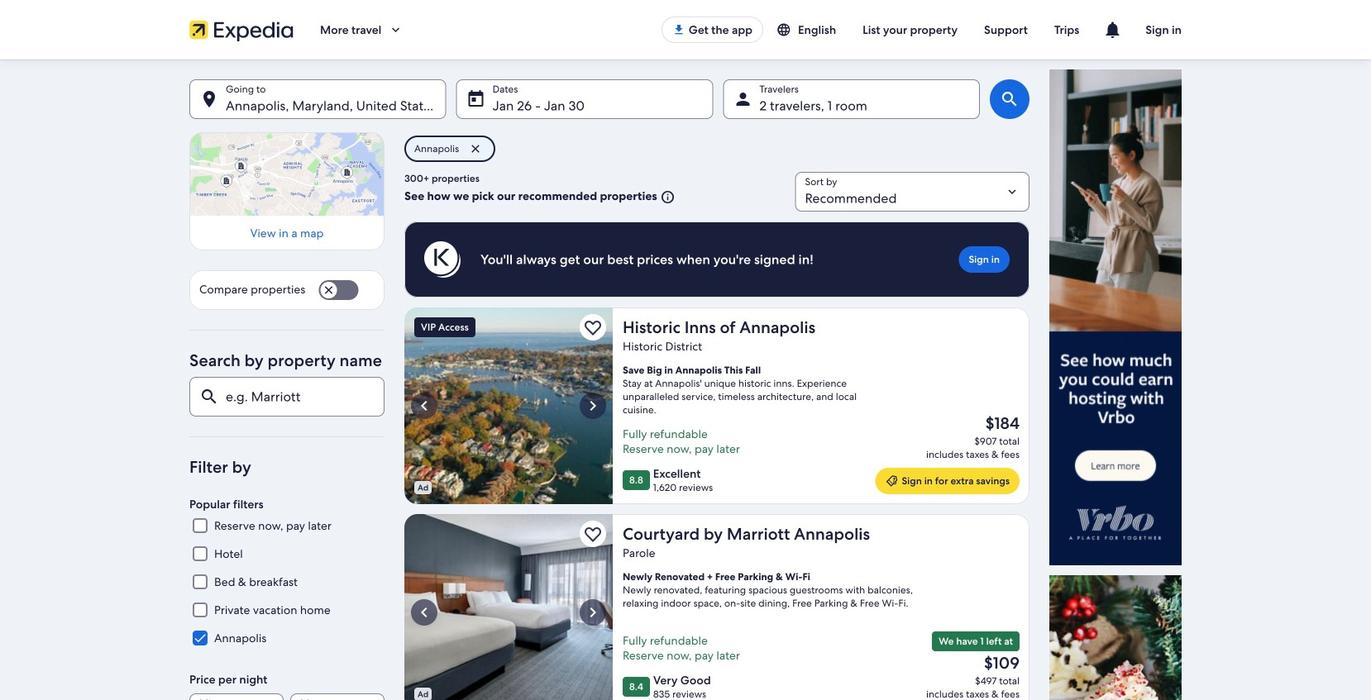 Task type: describe. For each thing, give the bounding box(es) containing it.
Save Courtyard by Marriott Annapolis to a trip checkbox
[[580, 521, 606, 548]]

expedia logo image
[[189, 18, 294, 41]]

download the app button image
[[672, 23, 685, 36]]

leading image
[[885, 475, 899, 488]]

show next image for courtyard by marriott annapolis image
[[583, 603, 603, 623]]

show previous image for historic inns of annapolis image
[[414, 396, 434, 416]]

Save Historic Inns of Annapolis to a trip checkbox
[[580, 314, 606, 341]]

terrace/patio image
[[404, 308, 613, 505]]

more travel image
[[388, 22, 403, 37]]



Task type: vqa. For each thing, say whether or not it's contained in the screenshot.
Travel Sale activities deals image
no



Task type: locate. For each thing, give the bounding box(es) containing it.
communication center icon image
[[1103, 20, 1123, 40]]

static map image image
[[189, 132, 385, 216]]

small image
[[657, 190, 675, 205]]

search image
[[1000, 89, 1020, 109]]

exterior image
[[404, 514, 613, 701]]

show previous image for courtyard by marriott annapolis image
[[414, 603, 434, 623]]

small image
[[777, 22, 798, 37]]

show next image for historic inns of annapolis image
[[583, 396, 603, 416]]



